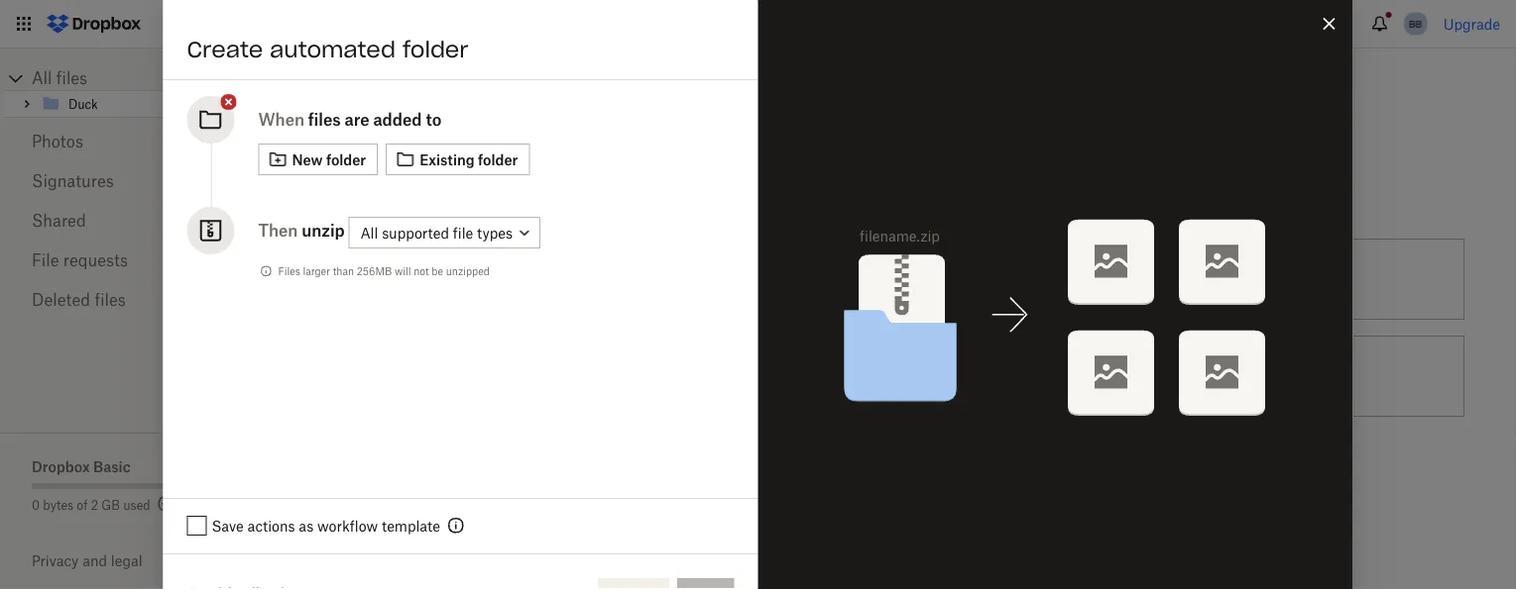Task type: describe. For each thing, give the bounding box(es) containing it.
choose a file format to convert videos to
[[759, 368, 1024, 385]]

to left audio
[[494, 461, 507, 477]]

renames
[[856, 271, 912, 288]]

automations
[[278, 65, 422, 92]]

files larger than 256mb will not be unzipped
[[278, 265, 490, 278]]

a for choose a category to sort files by
[[411, 271, 419, 288]]

existing folder button
[[386, 144, 530, 175]]

unzipped
[[446, 265, 490, 278]]

format for videos
[[848, 368, 891, 385]]

set
[[759, 271, 781, 288]]

dropbox basic
[[32, 459, 131, 475]]

types
[[477, 224, 513, 241]]

unzip files
[[1160, 368, 1229, 385]]

file requests
[[32, 251, 128, 270]]

all for all supported file types
[[360, 224, 378, 241]]

to up workflow
[[358, 482, 371, 499]]

bytes
[[43, 498, 73, 513]]

save actions as workflow template
[[212, 518, 440, 535]]

privacy
[[32, 553, 79, 570]]

photos
[[32, 132, 83, 151]]

1 horizontal spatial folder
[[402, 36, 469, 63]]

choose a file format to convert videos to button
[[671, 328, 1071, 425]]

dropbox
[[32, 459, 90, 475]]

get more space image
[[154, 493, 178, 517]]

convert files to pdfs
[[1160, 271, 1298, 288]]

added
[[373, 110, 422, 129]]

files inside create automated folder dialog
[[308, 110, 341, 129]]

create automated folder
[[187, 36, 469, 63]]

to inside dialog
[[426, 110, 442, 129]]

not
[[414, 265, 429, 278]]

audio
[[564, 461, 600, 477]]

to left videos
[[895, 368, 908, 385]]

global header element
[[0, 0, 1516, 49]]

files
[[278, 265, 300, 278]]

existing
[[420, 151, 475, 168]]

choose a category to sort files by
[[358, 271, 576, 288]]

files inside "button"
[[916, 271, 943, 288]]

deleted files
[[32, 291, 126, 310]]

are
[[345, 110, 369, 129]]

shared link
[[32, 201, 206, 241]]

all supported file types
[[360, 224, 513, 241]]

files down file requests link
[[95, 291, 126, 310]]

all files tree
[[3, 66, 238, 118]]

0 bytes of 2 gb used
[[32, 498, 150, 513]]

convert for videos
[[912, 368, 961, 385]]

that
[[826, 271, 852, 288]]

workflow
[[317, 518, 378, 535]]

file for all supported file types
[[453, 224, 473, 241]]

automated
[[270, 36, 396, 63]]

files are added to
[[308, 110, 442, 129]]

existing folder
[[420, 151, 518, 168]]

and
[[82, 553, 107, 570]]

videos
[[965, 368, 1007, 385]]

shared
[[32, 211, 86, 231]]

format for audio
[[447, 461, 491, 477]]

convert
[[1160, 271, 1212, 288]]

a for choose a file format to convert audio files to
[[411, 461, 419, 477]]

unzip files button
[[1071, 328, 1472, 425]]

new folder button
[[258, 144, 378, 175]]

unzip
[[302, 221, 345, 240]]

rule
[[797, 271, 822, 288]]

a for choose a file format to convert videos to
[[812, 368, 820, 385]]

choose a file format to convert audio files to button
[[270, 425, 671, 534]]

file
[[32, 251, 59, 270]]

template
[[382, 518, 440, 535]]

as
[[299, 518, 314, 535]]

privacy and legal link
[[32, 553, 238, 570]]

choose for choose a file format to convert videos to
[[759, 368, 808, 385]]

category
[[423, 271, 480, 288]]



Task type: vqa. For each thing, say whether or not it's contained in the screenshot.
all supported file types popup button
yes



Task type: locate. For each thing, give the bounding box(es) containing it.
choose left not
[[358, 271, 408, 288]]

files down dropbox logo - go to the homepage
[[56, 68, 87, 88]]

0 vertical spatial convert
[[912, 368, 961, 385]]

gb
[[101, 498, 120, 513]]

2 vertical spatial choose
[[358, 461, 408, 477]]

file inside choose a file format to convert audio files to
[[423, 461, 443, 477]]

unzip
[[1160, 368, 1198, 385]]

pdfs
[[1263, 271, 1298, 288]]

choose
[[358, 271, 408, 288], [759, 368, 808, 385], [358, 461, 408, 477]]

file left types
[[453, 224, 473, 241]]

privacy and legal
[[32, 553, 142, 570]]

choose inside choose a file format to convert audio files to
[[358, 461, 408, 477]]

all files link
[[32, 66, 238, 90]]

files right renames
[[916, 271, 943, 288]]

requests
[[63, 251, 128, 270]]

1 vertical spatial file
[[824, 368, 844, 385]]

a right set
[[785, 271, 793, 288]]

to
[[426, 110, 442, 129], [483, 271, 496, 288], [1247, 271, 1260, 288], [895, 368, 908, 385], [1011, 368, 1024, 385], [494, 461, 507, 477], [358, 482, 371, 499]]

1 vertical spatial format
[[447, 461, 491, 477]]

files
[[56, 68, 87, 88], [308, 110, 341, 129], [530, 271, 557, 288], [916, 271, 943, 288], [1216, 271, 1243, 288], [95, 291, 126, 310], [1202, 368, 1229, 385], [604, 461, 631, 477]]

files inside choose a file format to convert audio files to
[[604, 461, 631, 477]]

a for set a rule that renames files
[[785, 271, 793, 288]]

0 vertical spatial file
[[453, 224, 473, 241]]

larger
[[303, 265, 330, 278]]

folder up click to watch a demo video icon
[[402, 36, 469, 63]]

choose a category to sort files by button
[[270, 231, 671, 328]]

a up template
[[411, 461, 419, 477]]

1 vertical spatial choose
[[759, 368, 808, 385]]

convert for audio
[[511, 461, 560, 477]]

sort
[[500, 271, 526, 288]]

1 vertical spatial convert
[[511, 461, 560, 477]]

signatures link
[[32, 162, 206, 201]]

file inside choose a file format to convert videos to button
[[824, 368, 844, 385]]

all for all files
[[32, 68, 52, 88]]

2 horizontal spatial file
[[824, 368, 844, 385]]

a inside set a rule that renames files "button"
[[785, 271, 793, 288]]

format inside button
[[848, 368, 891, 385]]

files right convert
[[1216, 271, 1243, 288]]

choose for choose a category to sort files by
[[358, 271, 408, 288]]

files right audio
[[604, 461, 631, 477]]

all up 256mb
[[360, 224, 378, 241]]

new
[[292, 151, 323, 168]]

all inside all supported file types popup button
[[360, 224, 378, 241]]

0 vertical spatial all
[[32, 68, 52, 88]]

convert inside choose a file format to convert videos to button
[[912, 368, 961, 385]]

file inside all supported file types popup button
[[453, 224, 473, 241]]

set a rule that renames files button
[[671, 231, 1071, 328]]

2
[[91, 498, 98, 513]]

a right the 'will'
[[411, 271, 419, 288]]

than
[[333, 265, 354, 278]]

1 vertical spatial all
[[360, 224, 378, 241]]

folder right existing
[[478, 151, 518, 168]]

click to watch a demo video image
[[426, 68, 450, 92]]

of
[[77, 498, 88, 513]]

file requests link
[[32, 241, 206, 281]]

to left the pdfs
[[1247, 271, 1260, 288]]

will
[[395, 265, 411, 278]]

choose for choose a file format to convert audio files to
[[358, 461, 408, 477]]

convert
[[912, 368, 961, 385], [511, 461, 560, 477]]

a inside "choose a category to sort files by" button
[[411, 271, 419, 288]]

create automated folder dialog
[[163, 0, 1353, 590]]

to left sort
[[483, 271, 496, 288]]

signatures
[[32, 172, 114, 191]]

1 horizontal spatial convert
[[912, 368, 961, 385]]

folder right new
[[326, 151, 366, 168]]

2 vertical spatial file
[[423, 461, 443, 477]]

1 horizontal spatial file
[[453, 224, 473, 241]]

files left by
[[530, 271, 557, 288]]

upgrade
[[1443, 15, 1500, 32]]

files left are
[[308, 110, 341, 129]]

folder for new folder
[[326, 151, 366, 168]]

choose a file format to convert audio files to
[[358, 461, 631, 499]]

main content
[[270, 112, 1516, 590]]

deleted files link
[[32, 281, 206, 320]]

dropbox logo - go to the homepage image
[[40, 8, 148, 40]]

files inside tree
[[56, 68, 87, 88]]

photos link
[[32, 122, 206, 162]]

0 horizontal spatial all
[[32, 68, 52, 88]]

convert left audio
[[511, 461, 560, 477]]

deleted
[[32, 291, 90, 310]]

0 vertical spatial choose
[[358, 271, 408, 288]]

used
[[123, 498, 150, 513]]

new folder
[[292, 151, 366, 168]]

legal
[[111, 553, 142, 570]]

1 horizontal spatial all
[[360, 224, 378, 241]]

to right added
[[426, 110, 442, 129]]

when
[[258, 110, 304, 129]]

convert inside choose a file format to convert audio files to
[[511, 461, 560, 477]]

convert files to pdfs button
[[1071, 231, 1472, 328]]

basic
[[93, 459, 131, 475]]

0 horizontal spatial convert
[[511, 461, 560, 477]]

all files
[[32, 68, 87, 88]]

file up template
[[423, 461, 443, 477]]

to right videos
[[1011, 368, 1024, 385]]

convert left videos
[[912, 368, 961, 385]]

all inside all files link
[[32, 68, 52, 88]]

folder
[[402, 36, 469, 63], [326, 151, 366, 168], [478, 151, 518, 168]]

set a rule that renames files
[[759, 271, 943, 288]]

2 horizontal spatial folder
[[478, 151, 518, 168]]

upgrade link
[[1443, 15, 1500, 32]]

0 horizontal spatial file
[[423, 461, 443, 477]]

file down that
[[824, 368, 844, 385]]

all supported file types button
[[349, 217, 540, 249]]

then
[[258, 221, 298, 240]]

a
[[411, 271, 419, 288], [785, 271, 793, 288], [812, 368, 820, 385], [411, 461, 419, 477]]

actions
[[247, 518, 295, 535]]

save
[[212, 518, 244, 535]]

create
[[187, 36, 263, 63]]

file
[[453, 224, 473, 241], [824, 368, 844, 385], [423, 461, 443, 477]]

all
[[32, 68, 52, 88], [360, 224, 378, 241]]

files right unzip
[[1202, 368, 1229, 385]]

all up photos
[[32, 68, 52, 88]]

256mb
[[357, 265, 392, 278]]

a down 'rule'
[[812, 368, 820, 385]]

main content containing choose a category to sort files by
[[270, 112, 1516, 590]]

file for choose a file format to convert audio files to
[[423, 461, 443, 477]]

be
[[432, 265, 443, 278]]

folder for existing folder
[[478, 151, 518, 168]]

1 horizontal spatial format
[[848, 368, 891, 385]]

0 horizontal spatial format
[[447, 461, 491, 477]]

format
[[848, 368, 891, 385], [447, 461, 491, 477]]

0 horizontal spatial folder
[[326, 151, 366, 168]]

format inside choose a file format to convert audio files to
[[447, 461, 491, 477]]

supported
[[382, 224, 449, 241]]

a inside choose a file format to convert videos to button
[[812, 368, 820, 385]]

a inside choose a file format to convert audio files to
[[411, 461, 419, 477]]

file for choose a file format to convert videos to
[[824, 368, 844, 385]]

0 vertical spatial format
[[848, 368, 891, 385]]

filename.zip
[[860, 228, 940, 245]]

choose down set
[[759, 368, 808, 385]]

by
[[561, 271, 576, 288]]

0
[[32, 498, 40, 513]]

choose up template
[[358, 461, 408, 477]]



